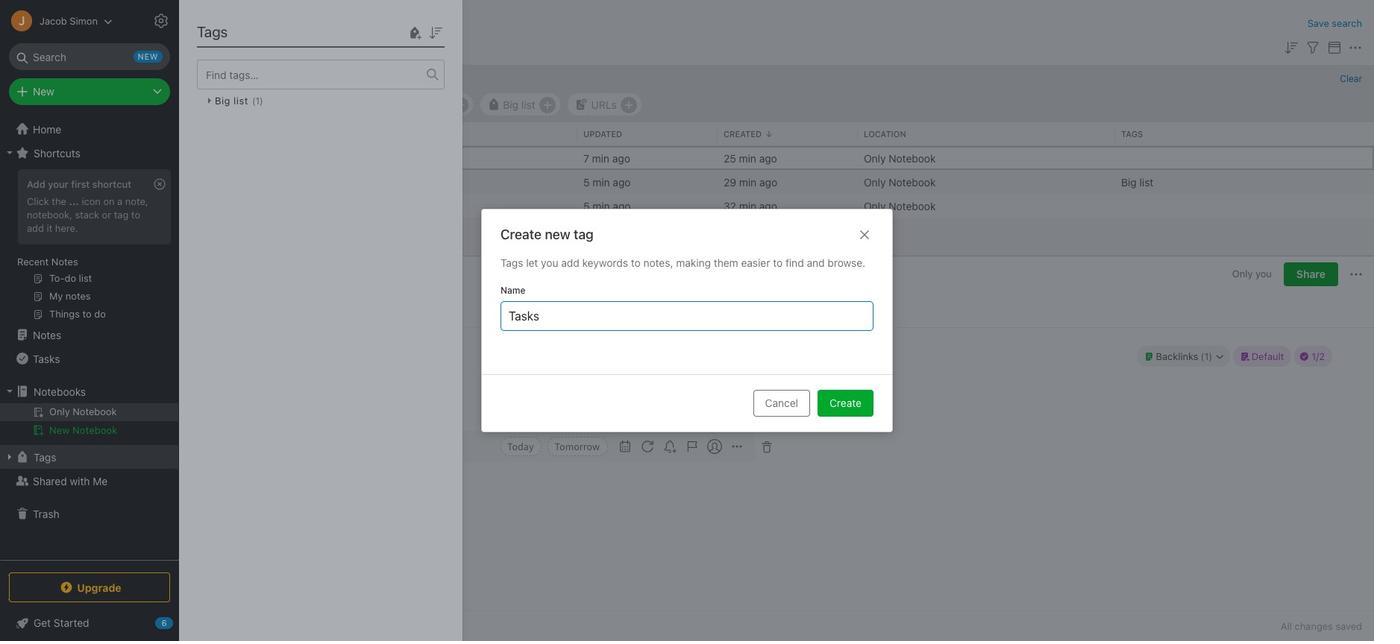 Task type: locate. For each thing, give the bounding box(es) containing it.
notebook for 32 min ago
[[889, 200, 936, 212]]

min
[[592, 152, 610, 165], [739, 152, 757, 165], [593, 176, 610, 188], [739, 176, 757, 188], [593, 200, 610, 212], [739, 200, 757, 212]]

only for 32 min ago
[[864, 200, 886, 212]]

only you
[[1233, 268, 1272, 280]]

tag right new
[[574, 227, 594, 243]]

0 vertical spatial 5 min ago
[[584, 176, 631, 188]]

recent notes
[[17, 256, 78, 268]]

group
[[0, 165, 178, 329]]

Name text field
[[507, 302, 867, 331]]

create inside button
[[830, 397, 862, 410]]

1 vertical spatial add
[[561, 257, 580, 269]]

1 horizontal spatial list
[[522, 98, 536, 111]]

it
[[47, 222, 52, 234]]

0 horizontal spatial you
[[541, 257, 559, 269]]

tag down a
[[114, 209, 129, 221]]

find
[[786, 257, 804, 269]]

me
[[93, 475, 108, 488]]

5 min ago
[[584, 176, 631, 188], [584, 200, 631, 212]]

tags
[[197, 23, 228, 40], [1122, 129, 1143, 139], [501, 257, 523, 269], [34, 451, 56, 464]]

big list button
[[480, 93, 561, 116]]

you right "let"
[[541, 257, 559, 269]]

tree
[[0, 117, 179, 560]]

0 horizontal spatial big
[[215, 95, 231, 107]]

1 horizontal spatial to
[[631, 257, 641, 269]]

tags inside 'button'
[[34, 451, 56, 464]]

notebook for 29 min ago
[[889, 176, 936, 188]]

tag inside icon on a note, notebook, stack or tag to add it here.
[[114, 209, 129, 221]]

7 min ago
[[584, 152, 631, 165]]

new up home
[[33, 85, 54, 98]]

2 horizontal spatial list
[[1140, 176, 1154, 188]]

click the ...
[[27, 195, 79, 207]]

click
[[27, 195, 49, 207]]

0 horizontal spatial create
[[501, 227, 542, 243]]

location
[[864, 129, 907, 139]]

0 vertical spatial notes
[[51, 256, 78, 268]]

stack
[[75, 209, 99, 221]]

them
[[714, 257, 739, 269]]

notes,
[[644, 257, 674, 269]]

on
[[103, 195, 115, 207]]

new notebook
[[49, 425, 118, 437]]

you left share at the top right of the page
[[1256, 268, 1272, 280]]

1 vertical spatial notes
[[33, 329, 61, 341]]

you
[[541, 257, 559, 269], [1256, 268, 1272, 280]]

create right the cancel
[[830, 397, 862, 410]]

home
[[33, 123, 61, 135]]

here.
[[55, 222, 78, 234]]

let
[[526, 257, 538, 269]]

to left notes,
[[631, 257, 641, 269]]

5 min ago for 29 min ago
[[584, 176, 631, 188]]

notes up tasks
[[33, 329, 61, 341]]

clear
[[1341, 73, 1363, 84]]

changes
[[1295, 621, 1334, 633]]

2 horizontal spatial big
[[1122, 176, 1137, 188]]

to inside icon on a note, notebook, stack or tag to add it here.
[[131, 209, 140, 221]]

notebook
[[251, 15, 319, 32], [889, 152, 936, 165], [889, 176, 936, 188], [889, 200, 936, 212], [72, 425, 118, 437]]

1 5 min ago from the top
[[584, 176, 631, 188]]

None search field
[[19, 43, 160, 70]]

tags inside 'row group'
[[1122, 129, 1143, 139]]

1 vertical spatial new
[[49, 425, 70, 437]]

new inside button
[[49, 425, 70, 437]]

urls button
[[567, 93, 642, 116]]

keywords
[[583, 257, 628, 269]]

row group containing updated
[[179, 122, 1375, 146]]

13
[[238, 98, 249, 111]]

only
[[215, 15, 247, 32], [864, 152, 886, 165], [864, 176, 886, 188], [864, 200, 886, 212], [1233, 268, 1253, 280]]

you inside the note window element
[[1256, 268, 1272, 280]]

0 vertical spatial big list
[[503, 98, 536, 111]]

0 horizontal spatial to
[[131, 209, 140, 221]]

new inside 'popup button'
[[33, 85, 54, 98]]

tasks
[[33, 353, 60, 365]]

icon on a note, notebook, stack or tag to add it here.
[[27, 195, 148, 234]]

or
[[102, 209, 111, 221]]

only notebook
[[215, 15, 319, 32], [864, 152, 936, 165], [864, 176, 936, 188], [864, 200, 936, 212]]

create up "let"
[[501, 227, 542, 243]]

notes link
[[0, 323, 178, 347]]

tree containing home
[[0, 117, 179, 560]]

ago
[[613, 152, 631, 165], [760, 152, 778, 165], [613, 176, 631, 188], [760, 176, 778, 188], [613, 200, 631, 212], [760, 200, 778, 212]]

list
[[234, 95, 248, 107], [522, 98, 536, 111], [1140, 176, 1154, 188]]

notebook inside button
[[72, 425, 118, 437]]

Find tags… text field
[[198, 65, 427, 85]]

7
[[584, 152, 589, 165]]

share button
[[1284, 263, 1339, 287]]

create for create
[[830, 397, 862, 410]]

2 5 min ago from the top
[[584, 200, 631, 212]]

big list inside button
[[503, 98, 536, 111]]

notes
[[51, 256, 78, 268], [33, 329, 61, 341]]

1 horizontal spatial big list
[[1122, 176, 1154, 188]]

0 vertical spatial add
[[27, 222, 44, 234]]

save search
[[1308, 17, 1363, 29]]

name
[[501, 285, 526, 296]]

new
[[33, 85, 54, 98], [49, 425, 70, 437]]

tag
[[114, 209, 129, 221], [574, 227, 594, 243]]

shortcut
[[92, 178, 131, 190]]

notebooks link
[[0, 380, 178, 404]]

notes right recent on the top of the page
[[51, 256, 78, 268]]

add
[[27, 222, 44, 234], [561, 257, 580, 269]]

1 vertical spatial tag
[[574, 227, 594, 243]]

group containing add your first shortcut
[[0, 165, 178, 329]]

0 vertical spatial tag
[[114, 209, 129, 221]]

Note Editor text field
[[179, 328, 1375, 611]]

urls
[[592, 98, 617, 111]]

1 5 from the top
[[584, 176, 590, 188]]

1 vertical spatial create
[[830, 397, 862, 410]]

2 row group from the top
[[179, 146, 1375, 218]]

32 min ago
[[724, 200, 778, 212]]

create for create new tag
[[501, 227, 542, 243]]

1 vertical spatial 5 min ago
[[584, 200, 631, 212]]

add left it
[[27, 222, 44, 234]]

and
[[807, 257, 825, 269]]

0 horizontal spatial add
[[27, 222, 44, 234]]

add
[[27, 178, 45, 190]]

32
[[724, 200, 737, 212]]

to left find
[[773, 257, 783, 269]]

1 horizontal spatial create
[[830, 397, 862, 410]]

1 vertical spatial 5
[[584, 200, 590, 212]]

1 horizontal spatial big
[[503, 98, 519, 111]]

only for 29 min ago
[[864, 176, 886, 188]]

(
[[252, 95, 256, 106]]

created
[[724, 129, 762, 139]]

0 horizontal spatial big list
[[503, 98, 536, 111]]

row group
[[179, 122, 1375, 146], [179, 146, 1375, 218]]

settings image
[[152, 12, 170, 30]]

to down note,
[[131, 209, 140, 221]]

upgrade
[[77, 582, 121, 594]]

browse.
[[828, 257, 866, 269]]

only for 25 min ago
[[864, 152, 886, 165]]

0 vertical spatial create
[[501, 227, 542, 243]]

1 horizontal spatial tag
[[574, 227, 594, 243]]

tasks button
[[0, 347, 178, 371]]

1 horizontal spatial you
[[1256, 268, 1272, 280]]

1 row group from the top
[[179, 122, 1375, 146]]

upgrade button
[[9, 573, 170, 603]]

nov
[[216, 98, 235, 111]]

column header
[[197, 128, 572, 140]]

making
[[676, 257, 711, 269]]

13,
[[281, 98, 295, 111]]

add your first shortcut
[[27, 178, 131, 190]]

29
[[724, 176, 737, 188]]

notebooks
[[34, 385, 86, 398]]

shortcuts button
[[0, 141, 178, 165]]

trash
[[33, 508, 59, 521]]

0 horizontal spatial tag
[[114, 209, 129, 221]]

2 5 from the top
[[584, 200, 590, 212]]

0 vertical spatial new
[[33, 85, 54, 98]]

0 vertical spatial 5
[[584, 176, 590, 188]]

cell
[[0, 404, 178, 422]]

new
[[545, 227, 571, 243]]

1 vertical spatial big list
[[1122, 176, 1154, 188]]

updated
[[584, 129, 622, 139]]

add down new
[[561, 257, 580, 269]]

new down notebooks
[[49, 425, 70, 437]]



Task type: vqa. For each thing, say whether or not it's contained in the screenshot.
Help and Learning task checklist field
no



Task type: describe. For each thing, give the bounding box(es) containing it.
3
[[197, 40, 203, 53]]

all changes saved
[[1281, 621, 1363, 633]]

5 min ago for 32 min ago
[[584, 200, 631, 212]]

list inside button
[[522, 98, 536, 111]]

-
[[252, 98, 256, 111]]

save
[[1308, 17, 1330, 29]]

create new tag image
[[406, 24, 424, 41]]

tags let you add keywords to notes, making them easier to find and browse.
[[501, 257, 866, 269]]

only notebook for 25 min ago
[[864, 152, 936, 165]]

...
[[69, 195, 79, 207]]

expand tags image
[[4, 452, 16, 463]]

note,
[[125, 195, 148, 207]]

search
[[1332, 17, 1363, 29]]

the
[[52, 195, 66, 207]]

notes
[[206, 40, 233, 53]]

a
[[117, 195, 123, 207]]

home link
[[0, 117, 179, 141]]

25
[[724, 152, 736, 165]]

recent
[[17, 256, 49, 268]]

row group containing 7 min ago
[[179, 146, 1375, 218]]

close image
[[856, 226, 874, 244]]

notebook for 25 min ago
[[889, 152, 936, 165]]

cancel
[[765, 397, 799, 410]]

1
[[256, 95, 260, 106]]

)
[[260, 95, 263, 106]]

new button
[[9, 78, 170, 105]]

create button
[[818, 390, 874, 417]]

your
[[48, 178, 69, 190]]

shared with me
[[33, 475, 108, 488]]

only inside the note window element
[[1233, 268, 1253, 280]]

new for new notebook
[[49, 425, 70, 437]]

nov 13 - dec 13, 2023 button
[[193, 93, 348, 116]]

shared
[[33, 475, 67, 488]]

easier
[[741, 257, 771, 269]]

25 min ago
[[724, 152, 778, 165]]

5 for 29 min ago
[[584, 176, 590, 188]]

Search text field
[[19, 43, 160, 70]]

icon
[[82, 195, 101, 207]]

with
[[70, 475, 90, 488]]

2023
[[298, 98, 323, 111]]

big list ( 1 )
[[215, 95, 263, 107]]

new notebook button
[[0, 422, 178, 440]]

notes inside notes link
[[33, 329, 61, 341]]

save search button
[[1308, 16, 1363, 31]]

5 for 32 min ago
[[584, 200, 590, 212]]

create new tag
[[501, 227, 594, 243]]

saved
[[1336, 621, 1363, 633]]

cancel button
[[754, 390, 811, 417]]

tags button
[[0, 446, 178, 469]]

3 notes
[[197, 40, 233, 53]]

notebook,
[[27, 209, 72, 221]]

shortcuts
[[34, 147, 80, 159]]

add inside icon on a note, notebook, stack or tag to add it here.
[[27, 222, 44, 234]]

expand notebooks image
[[4, 386, 16, 398]]

share
[[1297, 268, 1326, 281]]

nov 13 - dec 13, 2023
[[216, 98, 323, 111]]

all
[[1281, 621, 1293, 633]]

notes inside group
[[51, 256, 78, 268]]

29 min ago
[[724, 176, 778, 188]]

first
[[71, 178, 90, 190]]

only notebook for 32 min ago
[[864, 200, 936, 212]]

note window element
[[179, 257, 1375, 642]]

2 horizontal spatial to
[[773, 257, 783, 269]]

only notebook for 29 min ago
[[864, 176, 936, 188]]

trash link
[[0, 502, 178, 526]]

shared with me link
[[0, 469, 178, 493]]

big inside button
[[503, 98, 519, 111]]

dec
[[259, 98, 278, 111]]

new for new
[[33, 85, 54, 98]]

0 horizontal spatial list
[[234, 95, 248, 107]]

clear button
[[1341, 73, 1363, 84]]

filters
[[194, 73, 228, 84]]

new notebook group
[[0, 404, 178, 446]]

big inside 'row group'
[[1122, 176, 1137, 188]]

1 horizontal spatial add
[[561, 257, 580, 269]]



